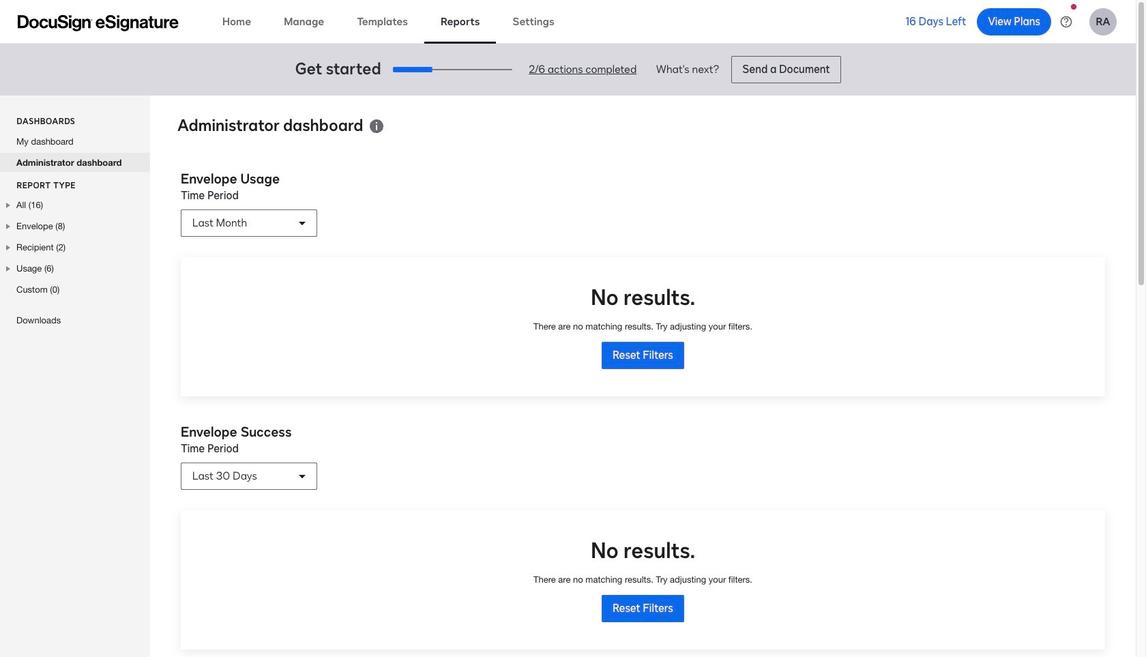 Task type: locate. For each thing, give the bounding box(es) containing it.
docusign esignature image
[[18, 15, 179, 31]]



Task type: vqa. For each thing, say whether or not it's contained in the screenshot.
DocuSign eSignature Image
yes



